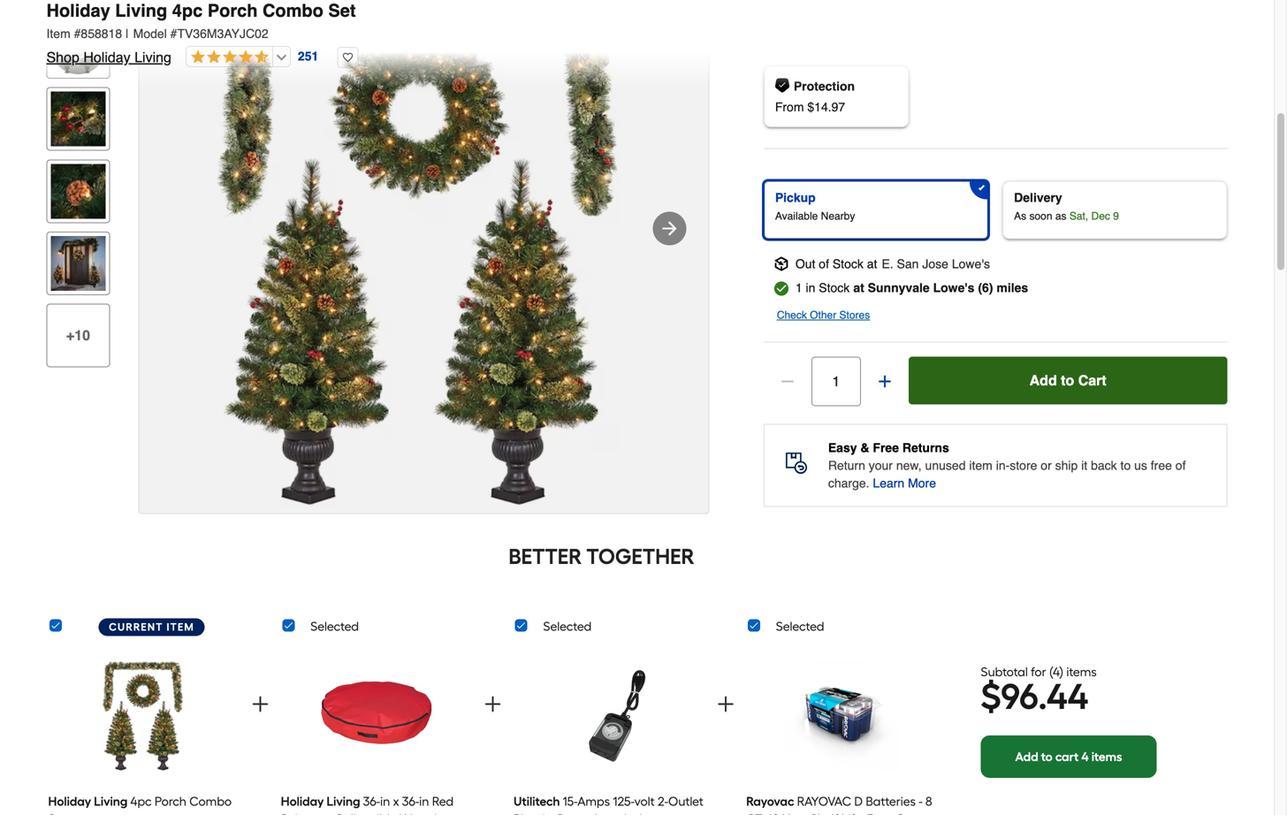 Task type: locate. For each thing, give the bounding box(es) containing it.
1 horizontal spatial selected
[[543, 619, 592, 634]]

charge.
[[828, 476, 869, 490]]

unused
[[925, 458, 966, 472]]

0 vertical spatial 4
[[1053, 664, 1060, 679]]

4pc inside 4pc porch combo set
[[130, 794, 152, 809]]

outlet
[[668, 794, 703, 809]]

selected
[[311, 619, 359, 634], [543, 619, 592, 634], [776, 619, 824, 634]]

1 vertical spatial 4
[[1081, 749, 1089, 764]]

4 right cart
[[1081, 749, 1089, 764]]

of right out
[[819, 257, 829, 271]]

36- up collapsible in the bottom left of the page
[[363, 794, 380, 809]]

to for add to cart 4 items
[[1041, 749, 1053, 764]]

plus image for 4pc porch combo set
[[250, 693, 271, 715]]

0 vertical spatial stock
[[833, 257, 864, 271]]

1 horizontal spatial 4pc
[[172, 0, 203, 21]]

jose
[[922, 257, 948, 271]]

set inside the holiday living 4pc porch combo set item # 858818 | model # tv36m3ayjc02
[[328, 0, 356, 21]]

1 horizontal spatial at
[[867, 257, 877, 271]]

4pc down holiday living 4pc porch combo set "image"
[[130, 794, 152, 809]]

1 horizontal spatial combo
[[263, 0, 323, 21]]

selected for holiday living
[[311, 619, 359, 634]]

0 horizontal spatial at
[[853, 280, 864, 295]]

easy down batteries at the bottom
[[867, 811, 893, 815]]

what we offer
[[764, 39, 861, 55]]

0 vertical spatial to
[[1061, 372, 1074, 388]]

better together
[[509, 543, 694, 569]]

2 holiday living from the left
[[281, 794, 360, 809]]

list item containing rayovac
[[746, 644, 938, 815]]

0 vertical spatial easy
[[828, 440, 857, 455]]

1 horizontal spatial to
[[1061, 372, 1074, 388]]

2 list item from the left
[[281, 644, 472, 815]]

4.6 stars image
[[186, 50, 269, 66]]

in down utilitech
[[542, 811, 552, 815]]

2 horizontal spatial selected
[[776, 619, 824, 634]]

( left miles
[[978, 280, 982, 295]]

( right the for
[[1049, 664, 1053, 679]]

add to cart 4 items link
[[981, 736, 1157, 778]]

0 vertical spatial at
[[867, 257, 877, 271]]

better
[[509, 543, 582, 569]]

pickup available nearby
[[775, 190, 855, 222]]

porch inside 4pc porch combo set
[[155, 794, 186, 809]]

1 horizontal spatial of
[[1176, 458, 1186, 472]]

# right model
[[170, 27, 177, 41]]

4 list item from the left
[[746, 644, 938, 815]]

4pc porch combo set
[[48, 794, 232, 815]]

( inside subtotal for ( 4 ) items $ 96 .44
[[1049, 664, 1053, 679]]

protection plan filled image
[[775, 78, 789, 92]]

nearby
[[821, 210, 855, 222]]

easy up the 'return'
[[828, 440, 857, 455]]

1 vertical spatial of
[[1176, 458, 1186, 472]]

+10
[[66, 327, 90, 343]]

returns
[[902, 440, 949, 455]]

125-
[[613, 794, 634, 809]]

0 vertical spatial (
[[978, 280, 982, 295]]

holiday living  #tv36m3ayjc02 - thumbnail4 image
[[51, 236, 106, 291]]

item number 8 5 8 8 1 8 and model number t v 3 6 m 3 a y j c 0 2 element
[[46, 25, 1227, 42]]

2-
[[658, 794, 668, 809]]

1 horizontal spatial #
[[170, 27, 177, 41]]

learn more link
[[873, 474, 936, 492]]

1 # from the left
[[74, 27, 81, 41]]

(
[[978, 280, 982, 295], [1049, 664, 1053, 679]]

combo inside 4pc porch combo set
[[189, 794, 232, 809]]

porch inside the holiday living 4pc porch combo set item # 858818 | model # tv36m3ayjc02
[[208, 0, 258, 21]]

3 list item from the left
[[514, 644, 705, 815]]

)
[[989, 280, 993, 295], [1060, 664, 1063, 679]]

volt
[[634, 794, 655, 809]]

0 vertical spatial lowe's
[[952, 257, 990, 271]]

0 horizontal spatial 36-
[[363, 794, 380, 809]]

item
[[46, 27, 70, 41]]

easy inside the rayovac d batteries - 8 ct, 10 year shelf life, easy ope
[[867, 811, 893, 815]]

3 selected from the left
[[776, 619, 824, 634]]

combo inside the holiday living 4pc porch combo set item # 858818 | model # tv36m3ayjc02
[[263, 0, 323, 21]]

model
[[133, 27, 167, 41]]

utilitech 15-amps 125-volt 2-outlet plug-in countdown indoor or outdoor lighting timer image
[[552, 650, 667, 779]]

pickup
[[775, 190, 816, 204]]

to inside easy & free returns return your new, unused item in-store or ship it back to us free of charge.
[[1120, 458, 1131, 472]]

2 vertical spatial to
[[1041, 749, 1053, 764]]

stores
[[839, 309, 870, 321]]

batteries
[[866, 794, 916, 809]]

0 horizontal spatial #
[[74, 27, 81, 41]]

0 horizontal spatial to
[[1041, 749, 1053, 764]]

add inside add to cart 4 items link
[[1015, 749, 1038, 764]]

holiday living 36-in x 36-in red polyester collapsible wreath storage container (accommodates wreath diameters up to 36-in) image
[[319, 650, 434, 779]]

shelf
[[810, 811, 838, 815]]

lowe's up "6"
[[952, 257, 990, 271]]

0 horizontal spatial of
[[819, 257, 829, 271]]

holiday living  #tv36m3ayjc02 image
[[139, 0, 709, 513]]

items right the for
[[1066, 664, 1097, 679]]

easy & free returns return your new, unused item in-store or ship it back to us free of charge.
[[828, 440, 1186, 490]]

1 vertical spatial easy
[[867, 811, 893, 815]]

of right free
[[1176, 458, 1186, 472]]

1 vertical spatial set
[[48, 811, 66, 815]]

1 vertical spatial combo
[[189, 794, 232, 809]]

1 vertical spatial 4pc
[[130, 794, 152, 809]]

0 vertical spatial combo
[[263, 0, 323, 21]]

rayovac rayovac d batteries - 8 ct, 10 year shelf life, easy open packaging, high performance alkaline battery image
[[785, 650, 899, 779]]

check circle filled image
[[774, 281, 788, 296]]

add inside add to cart button
[[1030, 372, 1057, 388]]

red
[[432, 794, 454, 809]]

1 horizontal spatial porch
[[208, 0, 258, 21]]

holiday living for 4pc porch combo set
[[48, 794, 128, 809]]

4pc up tv36m3ayjc02
[[172, 0, 203, 21]]

holiday living  #tv36m3ayjc02 - thumbnail2 image
[[51, 91, 106, 146]]

1 vertical spatial )
[[1060, 664, 1063, 679]]

0 vertical spatial items
[[1066, 664, 1097, 679]]

) left miles
[[989, 280, 993, 295]]

4pc
[[172, 0, 203, 21], [130, 794, 152, 809]]

polyester
[[281, 811, 331, 815]]

0 vertical spatial set
[[328, 0, 356, 21]]

store
[[1010, 458, 1037, 472]]

list item
[[48, 644, 240, 815], [281, 644, 472, 815], [514, 644, 705, 815], [746, 644, 938, 815]]

together
[[586, 543, 694, 569]]

at up stores
[[853, 280, 864, 295]]

0 vertical spatial add
[[1030, 372, 1057, 388]]

living
[[115, 0, 167, 21], [134, 49, 171, 65], [94, 794, 128, 809], [327, 794, 360, 809]]

0 vertical spatial porch
[[208, 0, 258, 21]]

rayovac
[[746, 794, 794, 809]]

1 vertical spatial to
[[1120, 458, 1131, 472]]

0 horizontal spatial porch
[[155, 794, 186, 809]]

1 vertical spatial porch
[[155, 794, 186, 809]]

e.
[[882, 257, 893, 271]]

add to cart 4 items
[[1015, 749, 1122, 764]]

stock up check other stores
[[819, 280, 850, 295]]

amps
[[577, 794, 610, 809]]

1 selected from the left
[[311, 619, 359, 634]]

1 vertical spatial add
[[1015, 749, 1038, 764]]

1 list item from the left
[[48, 644, 240, 815]]

holiday living
[[48, 794, 128, 809], [281, 794, 360, 809]]

plus image
[[876, 372, 894, 390], [250, 693, 271, 715], [482, 693, 504, 715], [715, 693, 736, 715]]

holiday
[[46, 0, 110, 21], [83, 49, 131, 65], [48, 794, 91, 809], [281, 794, 324, 809]]

or
[[1041, 458, 1052, 472]]

0 horizontal spatial 4
[[1053, 664, 1060, 679]]

0 horizontal spatial holiday living
[[48, 794, 128, 809]]

1 horizontal spatial holiday living
[[281, 794, 360, 809]]

items inside subtotal for ( 4 ) items $ 96 .44
[[1066, 664, 1097, 679]]

current item
[[109, 620, 194, 633]]

1 in stock at sunnyvale lowe's ( 6 ) miles
[[795, 280, 1028, 295]]

miles
[[997, 280, 1028, 295]]

items right cart
[[1091, 749, 1122, 764]]

living inside the holiday living 4pc porch combo set item # 858818 | model # tv36m3ayjc02
[[115, 0, 167, 21]]

0 horizontal spatial )
[[989, 280, 993, 295]]

2 36- from the left
[[402, 794, 419, 809]]

to
[[1061, 372, 1074, 388], [1120, 458, 1131, 472], [1041, 749, 1053, 764]]

free
[[1151, 458, 1172, 472]]

lowe's down jose
[[933, 280, 975, 295]]

other
[[810, 309, 836, 321]]

option group containing pickup
[[757, 174, 1234, 246]]

0 horizontal spatial selected
[[311, 619, 359, 634]]

heart outline image
[[337, 47, 358, 68]]

1 holiday living from the left
[[48, 794, 128, 809]]

# right item
[[74, 27, 81, 41]]

x
[[393, 794, 399, 809]]

combo
[[263, 0, 323, 21], [189, 794, 232, 809]]

stock left the e.
[[833, 257, 864, 271]]

4 right the for
[[1053, 664, 1060, 679]]

1 vertical spatial (
[[1049, 664, 1053, 679]]

96
[[1001, 675, 1038, 718]]

as
[[1014, 210, 1026, 222]]

1 horizontal spatial )
[[1060, 664, 1063, 679]]

1 vertical spatial stock
[[819, 280, 850, 295]]

1 horizontal spatial easy
[[867, 811, 893, 815]]

1 vertical spatial lowe's
[[933, 280, 975, 295]]

d
[[854, 794, 863, 809]]

learn more
[[873, 476, 936, 490]]

) inside subtotal for ( 4 ) items $ 96 .44
[[1060, 664, 1063, 679]]

porch
[[208, 0, 258, 21], [155, 794, 186, 809]]

4 for add to cart 4 items
[[1081, 749, 1089, 764]]

delivery as soon as sat, dec 9
[[1014, 190, 1119, 222]]

1 horizontal spatial 4
[[1081, 749, 1089, 764]]

1 36- from the left
[[363, 794, 380, 809]]

learn
[[873, 476, 905, 490]]

easy inside easy & free returns return your new, unused item in-store or ship it back to us free of charge.
[[828, 440, 857, 455]]

us
[[1134, 458, 1147, 472]]

to inside button
[[1061, 372, 1074, 388]]

36- right x
[[402, 794, 419, 809]]

#
[[74, 27, 81, 41], [170, 27, 177, 41]]

1
[[795, 280, 802, 295]]

) right the for
[[1060, 664, 1063, 679]]

0 vertical spatial 4pc
[[172, 0, 203, 21]]

1 horizontal spatial 36-
[[402, 794, 419, 809]]

at
[[867, 257, 877, 271], [853, 280, 864, 295]]

1 vertical spatial at
[[853, 280, 864, 295]]

at left the e.
[[867, 257, 877, 271]]

0 horizontal spatial combo
[[189, 794, 232, 809]]

set
[[328, 0, 356, 21], [48, 811, 66, 815]]

add
[[1030, 372, 1057, 388], [1015, 749, 1038, 764]]

0 horizontal spatial (
[[978, 280, 982, 295]]

san
[[897, 257, 919, 271]]

option group
[[757, 174, 1234, 246]]

0 horizontal spatial set
[[48, 811, 66, 815]]

of inside easy & free returns return your new, unused item in-store or ship it back to us free of charge.
[[1176, 458, 1186, 472]]

4 inside subtotal for ( 4 ) items $ 96 .44
[[1053, 664, 1060, 679]]

indoor
[[624, 811, 661, 815]]

2 selected from the left
[[543, 619, 592, 634]]

tv36m3ayjc02
[[177, 27, 268, 41]]

&
[[860, 440, 869, 455]]

1 horizontal spatial (
[[1049, 664, 1053, 679]]

list item containing utilitech
[[514, 644, 705, 815]]

set inside 4pc porch combo set
[[48, 811, 66, 815]]

1 vertical spatial items
[[1091, 749, 1122, 764]]

0 horizontal spatial easy
[[828, 440, 857, 455]]

8
[[926, 794, 932, 809]]

2 horizontal spatial to
[[1120, 458, 1131, 472]]

0 horizontal spatial 4pc
[[130, 794, 152, 809]]

in inside 15-amps 125-volt 2-outlet plug-in countdown indoor o
[[542, 811, 552, 815]]

collapsible
[[334, 811, 396, 815]]

1 horizontal spatial set
[[328, 0, 356, 21]]



Task type: vqa. For each thing, say whether or not it's contained in the screenshot.
HOLIDAY LIVING  #TV36M3AYJC02 - THUMBNAIL4
yes



Task type: describe. For each thing, give the bounding box(es) containing it.
sunnyvale
[[868, 280, 930, 295]]

$14.97
[[807, 100, 845, 114]]

selected for utilitech
[[543, 619, 592, 634]]

new,
[[896, 458, 922, 472]]

15-
[[563, 794, 577, 809]]

we
[[802, 39, 823, 55]]

better together heading
[[46, 542, 1157, 570]]

.44
[[1038, 675, 1089, 718]]

minus image
[[779, 372, 796, 390]]

add for add to cart
[[1030, 372, 1057, 388]]

current
[[109, 620, 163, 633]]

check other stores button
[[777, 306, 870, 324]]

in right 1
[[806, 280, 815, 295]]

plug-
[[514, 811, 542, 815]]

plus image for 36-in x 36-in red polyester collapsible wreat
[[482, 693, 504, 715]]

protection from $14.97
[[775, 79, 855, 114]]

more
[[908, 476, 936, 490]]

free
[[873, 440, 899, 455]]

ship
[[1055, 458, 1078, 472]]

251
[[298, 49, 318, 63]]

holiday living for 36-in x 36-in red polyester collapsible wreat
[[281, 794, 360, 809]]

10
[[768, 811, 779, 815]]

at for e. san jose lowe's
[[867, 257, 877, 271]]

in-
[[996, 458, 1010, 472]]

holiday living 4pc porch combo set image
[[86, 650, 201, 779]]

what
[[764, 39, 798, 55]]

list item for 'plus' icon associated with 4pc porch combo set
[[48, 644, 240, 815]]

soon
[[1029, 210, 1052, 222]]

check
[[777, 309, 807, 321]]

shop holiday living
[[46, 49, 171, 65]]

as
[[1055, 210, 1067, 222]]

+10 button
[[46, 303, 110, 367]]

out
[[795, 257, 815, 271]]

sat,
[[1070, 210, 1088, 222]]

4pc inside the holiday living 4pc porch combo set item # 858818 | model # tv36m3ayjc02
[[172, 0, 203, 21]]

cart
[[1055, 749, 1079, 764]]

plus image for 15-amps 125-volt 2-outlet plug-in countdown indoor o
[[715, 693, 736, 715]]

9
[[1113, 210, 1119, 222]]

in left x
[[380, 794, 390, 809]]

4 for subtotal for ( 4 ) items $ 96 .44
[[1053, 664, 1060, 679]]

offer
[[827, 39, 861, 55]]

item
[[969, 458, 993, 472]]

your
[[869, 458, 893, 472]]

out of stock at e. san jose lowe's
[[795, 257, 990, 271]]

pickup image
[[774, 257, 788, 271]]

0 vertical spatial of
[[819, 257, 829, 271]]

delivery
[[1014, 190, 1062, 204]]

36-in x 36-in red polyester collapsible wreat
[[281, 794, 454, 815]]

it
[[1081, 458, 1087, 472]]

cart
[[1078, 372, 1106, 388]]

-
[[919, 794, 923, 809]]

utilitech
[[514, 794, 560, 809]]

0 vertical spatial )
[[989, 280, 993, 295]]

list item for 'plus' icon related to 36-in x 36-in red polyester collapsible wreat
[[281, 644, 472, 815]]

15-amps 125-volt 2-outlet plug-in countdown indoor o
[[514, 794, 703, 815]]

subtotal
[[981, 664, 1028, 679]]

holiday inside the holiday living 4pc porch combo set item # 858818 | model # tv36m3ayjc02
[[46, 0, 110, 21]]

available
[[775, 210, 818, 222]]

stock for in
[[819, 280, 850, 295]]

return
[[828, 458, 865, 472]]

item
[[167, 620, 194, 633]]

add for add to cart 4 items
[[1015, 749, 1038, 764]]

|
[[126, 27, 129, 41]]

countdown
[[555, 811, 621, 815]]

2 # from the left
[[170, 27, 177, 41]]

list item for 'plus' icon related to 15-amps 125-volt 2-outlet plug-in countdown indoor o
[[514, 644, 705, 815]]

stock for of
[[833, 257, 864, 271]]

rayovac
[[797, 794, 851, 809]]

in left red at bottom
[[419, 794, 429, 809]]

life,
[[841, 811, 864, 815]]

858818
[[81, 27, 122, 41]]

protection
[[794, 79, 855, 93]]

6
[[982, 280, 989, 295]]

subtotal for ( 4 ) items $ 96 .44
[[981, 664, 1097, 718]]

check other stores
[[777, 309, 870, 321]]

selected for rayovac
[[776, 619, 824, 634]]

at for at
[[853, 280, 864, 295]]

to for add to cart
[[1061, 372, 1074, 388]]

holiday living  #tv36m3ayjc02 - thumbnail3 image
[[51, 164, 106, 218]]

for
[[1031, 664, 1046, 679]]

shop
[[46, 49, 79, 65]]

back
[[1091, 458, 1117, 472]]

Stepper number input field with increment and decrement buttons number field
[[811, 356, 861, 406]]

rayovac d batteries - 8 ct, 10 year shelf life, easy ope
[[746, 794, 932, 815]]

dec
[[1091, 210, 1110, 222]]

from
[[775, 100, 804, 114]]

arrow right image
[[659, 218, 680, 239]]

add to cart
[[1030, 372, 1106, 388]]

holiday living 4pc porch combo set item # 858818 | model # tv36m3ayjc02
[[46, 0, 356, 41]]

ct,
[[746, 811, 765, 815]]



